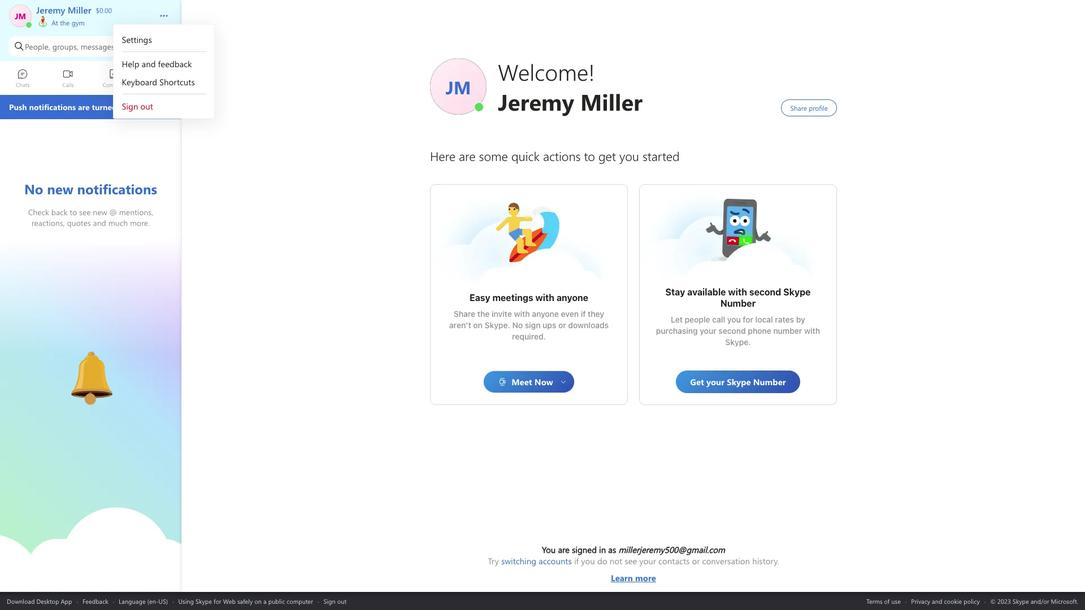 Task type: vqa. For each thing, say whether or not it's contained in the screenshot.
2nd 'push' from the top of the the Notifications dialog
no



Task type: locate. For each thing, give the bounding box(es) containing it.
use
[[891, 597, 901, 606]]

1 horizontal spatial you
[[727, 315, 741, 324]]

for
[[743, 315, 753, 324], [214, 597, 221, 606]]

using skype for web safely on a public computer
[[178, 597, 313, 606]]

your right see
[[639, 556, 656, 567]]

1 vertical spatial second
[[718, 326, 746, 336]]

1 vertical spatial skype.
[[725, 337, 751, 347]]

anyone
[[557, 293, 588, 303], [532, 309, 559, 319]]

0 horizontal spatial skype
[[196, 597, 212, 606]]

(en-
[[147, 597, 158, 606]]

whosthis
[[704, 196, 739, 208]]

required.
[[512, 332, 546, 341]]

in
[[599, 544, 606, 556]]

0 vertical spatial or
[[558, 320, 566, 330]]

0 vertical spatial you
[[727, 315, 741, 324]]

skype right using
[[196, 597, 212, 606]]

skype.
[[485, 320, 510, 330], [725, 337, 751, 347]]

a
[[263, 597, 267, 606]]

you inside try switching accounts if you do not see your contacts or conversation history. learn more
[[581, 556, 595, 567]]

0 horizontal spatial you
[[581, 556, 595, 567]]

the inside share the invite with anyone even if they aren't on skype. no sign ups or downloads required.
[[477, 309, 490, 319]]

language (en-us)
[[119, 597, 168, 606]]

or inside share the invite with anyone even if they aren't on skype. no sign ups or downloads required.
[[558, 320, 566, 330]]

anyone up ups
[[532, 309, 559, 319]]

0 vertical spatial on
[[473, 320, 483, 330]]

1 horizontal spatial skype.
[[725, 337, 751, 347]]

with up the number
[[728, 287, 747, 297]]

or
[[558, 320, 566, 330], [692, 556, 700, 567]]

1 horizontal spatial second
[[749, 287, 781, 297]]

on left a
[[255, 597, 262, 606]]

aren't
[[449, 320, 471, 330]]

second up local
[[749, 287, 781, 297]]

see
[[625, 556, 637, 567]]

the inside button
[[60, 18, 70, 27]]

1 horizontal spatial on
[[473, 320, 483, 330]]

the for invite
[[477, 309, 490, 319]]

1 horizontal spatial your
[[700, 326, 716, 336]]

conversation
[[702, 556, 750, 567]]

0 horizontal spatial skype.
[[485, 320, 510, 330]]

download desktop app link
[[7, 597, 72, 606]]

1 vertical spatial if
[[574, 556, 579, 567]]

0 vertical spatial second
[[749, 287, 781, 297]]

0 vertical spatial for
[[743, 315, 753, 324]]

0 vertical spatial your
[[700, 326, 716, 336]]

with
[[728, 287, 747, 297], [535, 293, 554, 303], [514, 309, 530, 319], [804, 326, 820, 336]]

you inside the let people call you for local rates by purchasing your second phone number with skype.
[[727, 315, 741, 324]]

call
[[712, 315, 725, 324]]

the right at
[[60, 18, 70, 27]]

sign out link
[[324, 597, 347, 606]]

anyone up even
[[557, 293, 588, 303]]

1 vertical spatial or
[[692, 556, 700, 567]]

skype
[[783, 287, 811, 297], [196, 597, 212, 606]]

try
[[488, 556, 499, 567]]

ups
[[543, 320, 556, 330]]

you right call
[[727, 315, 741, 324]]

0 vertical spatial skype.
[[485, 320, 510, 330]]

terms
[[866, 597, 882, 606]]

gym
[[72, 18, 85, 27]]

local
[[755, 315, 773, 324]]

safely
[[237, 597, 253, 606]]

your down call
[[700, 326, 716, 336]]

signed
[[572, 544, 597, 556]]

1 vertical spatial for
[[214, 597, 221, 606]]

sign
[[525, 320, 541, 330]]

0 horizontal spatial your
[[639, 556, 656, 567]]

1 vertical spatial the
[[477, 309, 490, 319]]

second down call
[[718, 326, 746, 336]]

easy
[[470, 293, 490, 303]]

invite
[[492, 309, 512, 319]]

1 vertical spatial anyone
[[532, 309, 559, 319]]

or right ups
[[558, 320, 566, 330]]

rates
[[775, 315, 794, 324]]

out
[[337, 597, 347, 606]]

skype. down 'invite'
[[485, 320, 510, 330]]

terms of use
[[866, 597, 901, 606]]

the down easy
[[477, 309, 490, 319]]

even
[[561, 309, 579, 319]]

skype. inside share the invite with anyone even if they aren't on skype. no sign ups or downloads required.
[[485, 320, 510, 330]]

second inside the let people call you for local rates by purchasing your second phone number with skype.
[[718, 326, 746, 336]]

1 horizontal spatial if
[[581, 309, 586, 319]]

meetings
[[492, 293, 533, 303]]

app
[[61, 597, 72, 606]]

if
[[581, 309, 586, 319], [574, 556, 579, 567]]

0 horizontal spatial if
[[574, 556, 579, 567]]

0 horizontal spatial or
[[558, 320, 566, 330]]

menu
[[114, 52, 215, 94]]

for left local
[[743, 315, 753, 324]]

or right contacts
[[692, 556, 700, 567]]

1 horizontal spatial the
[[477, 309, 490, 319]]

if inside share the invite with anyone even if they aren't on skype. no sign ups or downloads required.
[[581, 309, 586, 319]]

they
[[588, 309, 604, 319]]

on down "share"
[[473, 320, 483, 330]]

share
[[454, 309, 475, 319]]

skype. down phone
[[725, 337, 751, 347]]

0 horizontal spatial on
[[255, 597, 262, 606]]

1 horizontal spatial or
[[692, 556, 700, 567]]

people, groups, messages, web button
[[9, 36, 150, 57]]

history.
[[752, 556, 779, 567]]

on
[[473, 320, 483, 330], [255, 597, 262, 606]]

web
[[118, 41, 133, 52]]

1 horizontal spatial for
[[743, 315, 753, 324]]

0 horizontal spatial the
[[60, 18, 70, 27]]

if up "downloads"
[[581, 309, 586, 319]]

second
[[749, 287, 781, 297], [718, 326, 746, 336]]

with up no
[[514, 309, 530, 319]]

using
[[178, 597, 194, 606]]

using skype for web safely on a public computer link
[[178, 597, 313, 606]]

with down by
[[804, 326, 820, 336]]

available
[[687, 287, 726, 297]]

you left do
[[581, 556, 595, 567]]

public
[[268, 597, 285, 606]]

tab list
[[0, 64, 181, 95]]

for left web
[[214, 597, 221, 606]]

0 vertical spatial if
[[581, 309, 586, 319]]

second inside stay available with second skype number
[[749, 287, 781, 297]]

0 horizontal spatial second
[[718, 326, 746, 336]]

you
[[542, 544, 556, 556]]

1 vertical spatial you
[[581, 556, 595, 567]]

with inside share the invite with anyone even if they aren't on skype. no sign ups or downloads required.
[[514, 309, 530, 319]]

1 vertical spatial your
[[639, 556, 656, 567]]

0 vertical spatial the
[[60, 18, 70, 27]]

the
[[60, 18, 70, 27], [477, 309, 490, 319]]

at
[[52, 18, 58, 27]]

skype up by
[[783, 287, 811, 297]]

your
[[700, 326, 716, 336], [639, 556, 656, 567]]

bell
[[57, 347, 71, 359]]

1 horizontal spatial skype
[[783, 287, 811, 297]]

your inside the let people call you for local rates by purchasing your second phone number with skype.
[[700, 326, 716, 336]]

0 vertical spatial skype
[[783, 287, 811, 297]]

easy meetings with anyone
[[470, 293, 588, 303]]

if right are
[[574, 556, 579, 567]]



Task type: describe. For each thing, give the bounding box(es) containing it.
let
[[671, 315, 683, 324]]

your inside try switching accounts if you do not see your contacts or conversation history. learn more
[[639, 556, 656, 567]]

number
[[720, 298, 756, 309]]

do
[[597, 556, 607, 567]]

terms of use link
[[866, 597, 901, 606]]

at the gym button
[[36, 16, 148, 27]]

stay available with second skype number
[[665, 287, 813, 309]]

switching
[[501, 556, 536, 567]]

share the invite with anyone even if they aren't on skype. no sign ups or downloads required.
[[449, 309, 611, 341]]

language
[[119, 597, 146, 606]]

us)
[[158, 597, 168, 606]]

not
[[610, 556, 622, 567]]

policy
[[964, 597, 980, 606]]

sign
[[324, 597, 336, 606]]

people
[[685, 315, 710, 324]]

purchasing
[[656, 326, 698, 336]]

with up ups
[[535, 293, 554, 303]]

accounts
[[539, 556, 572, 567]]

web
[[223, 597, 236, 606]]

for inside the let people call you for local rates by purchasing your second phone number with skype.
[[743, 315, 753, 324]]

of
[[884, 597, 890, 606]]

1 vertical spatial on
[[255, 597, 262, 606]]

contacts
[[658, 556, 690, 567]]

cookie
[[944, 597, 962, 606]]

download
[[7, 597, 35, 606]]

try switching accounts if you do not see your contacts or conversation history. learn more
[[488, 556, 779, 584]]

with inside the let people call you for local rates by purchasing your second phone number with skype.
[[804, 326, 820, 336]]

phone
[[748, 326, 771, 336]]

sign out
[[324, 597, 347, 606]]

mansurfer
[[495, 202, 536, 214]]

are
[[558, 544, 570, 556]]

1 vertical spatial skype
[[196, 597, 212, 606]]

the for gym
[[60, 18, 70, 27]]

0 horizontal spatial for
[[214, 597, 221, 606]]

by
[[796, 315, 805, 324]]

downloads
[[568, 320, 609, 330]]

if inside try switching accounts if you do not see your contacts or conversation history. learn more
[[574, 556, 579, 567]]

you are signed in as
[[542, 544, 618, 556]]

and
[[932, 597, 942, 606]]

no
[[512, 320, 523, 330]]

language (en-us) link
[[119, 597, 168, 606]]

number
[[773, 326, 802, 336]]

privacy and cookie policy link
[[911, 597, 980, 606]]

privacy
[[911, 597, 930, 606]]

more
[[635, 572, 656, 584]]

as
[[608, 544, 616, 556]]

0 vertical spatial anyone
[[557, 293, 588, 303]]

stay
[[665, 287, 685, 297]]

skype. inside the let people call you for local rates by purchasing your second phone number with skype.
[[725, 337, 751, 347]]

learn
[[611, 572, 633, 584]]

privacy and cookie policy
[[911, 597, 980, 606]]

feedback
[[82, 597, 108, 606]]

skype inside stay available with second skype number
[[783, 287, 811, 297]]

download desktop app
[[7, 597, 72, 606]]

feedback link
[[82, 597, 108, 606]]

messages,
[[81, 41, 116, 52]]

people,
[[25, 41, 50, 52]]

desktop
[[36, 597, 59, 606]]

on inside share the invite with anyone even if they aren't on skype. no sign ups or downloads required.
[[473, 320, 483, 330]]

learn more link
[[488, 567, 779, 584]]

let people call you for local rates by purchasing your second phone number with skype.
[[656, 315, 822, 347]]

computer
[[287, 597, 313, 606]]

with inside stay available with second skype number
[[728, 287, 747, 297]]

people, groups, messages, web
[[25, 41, 133, 52]]

groups,
[[52, 41, 79, 52]]

anyone inside share the invite with anyone even if they aren't on skype. no sign ups or downloads required.
[[532, 309, 559, 319]]

at the gym
[[50, 18, 85, 27]]

or inside try switching accounts if you do not see your contacts or conversation history. learn more
[[692, 556, 700, 567]]

switching accounts link
[[501, 556, 572, 567]]



